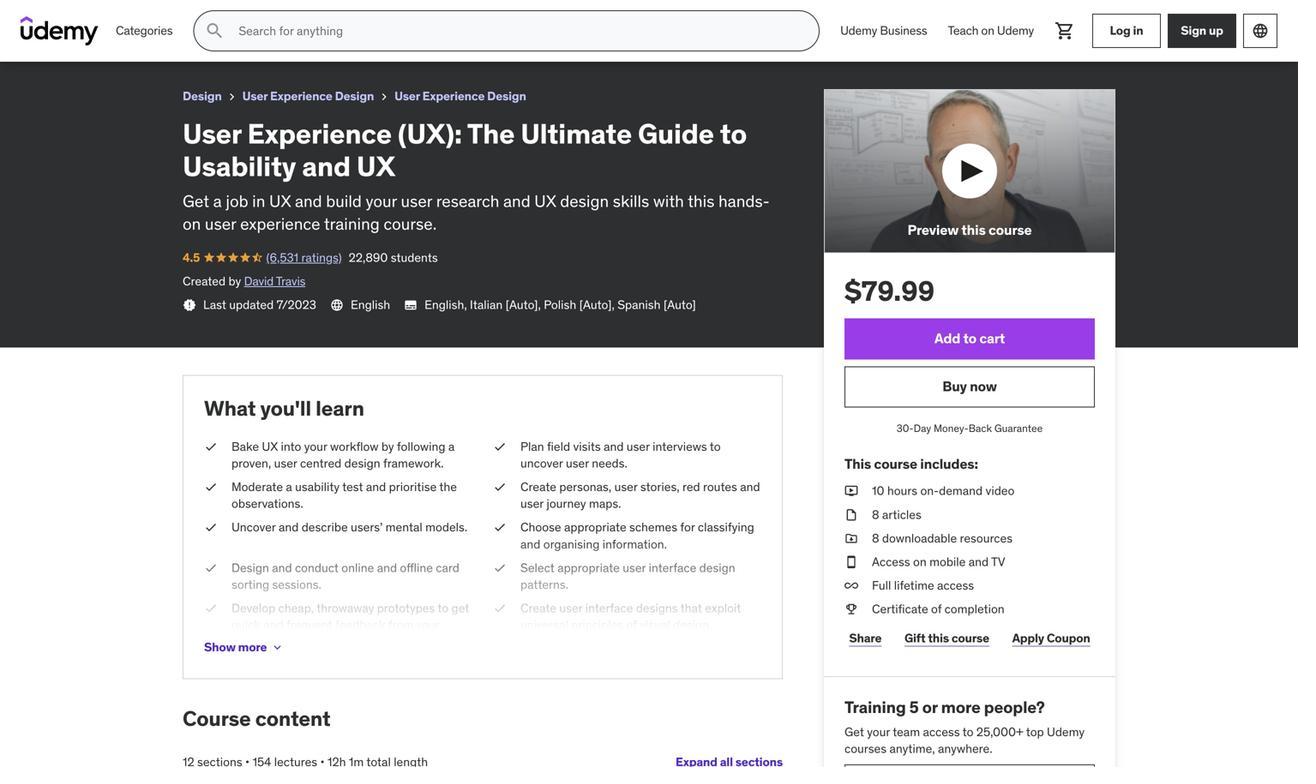 Task type: locate. For each thing, give the bounding box(es) containing it.
1 vertical spatial design
[[345, 456, 381, 471]]

0 vertical spatial usability
[[303, 7, 360, 25]]

user down visits
[[566, 456, 589, 471]]

up
[[1209, 23, 1224, 38]]

and inside develop cheap, throwaway prototypes to get quick and frequent feedback from your users.
[[264, 618, 284, 633]]

a left job
[[213, 191, 222, 212]]

teach on udemy
[[948, 23, 1034, 38]]

to left 'cart'
[[964, 330, 977, 348]]

$79.99 add to cart
[[845, 274, 1005, 348]]

0 horizontal spatial this
[[688, 191, 715, 212]]

0 horizontal spatial (6,531 ratings)
[[51, 30, 127, 45]]

your inside training 5 or more people? get your team access to 25,000+ top udemy courses anytime, anywhere.
[[867, 725, 890, 740]]

(ux): up research
[[398, 116, 462, 151]]

top
[[1027, 725, 1044, 740]]

design up exploit
[[700, 560, 736, 576]]

course right preview
[[989, 221, 1032, 239]]

of down full lifetime access
[[932, 602, 942, 617]]

1 horizontal spatial design
[[560, 191, 609, 212]]

1 vertical spatial 22,890
[[349, 250, 388, 265]]

your right from
[[417, 618, 440, 633]]

0 vertical spatial 4.5
[[14, 30, 31, 45]]

design link
[[183, 86, 222, 107]]

22,890 students down user experience (ux): the ultimate guide to usability and ux
[[134, 30, 223, 45]]

0 vertical spatial create
[[521, 480, 557, 495]]

last
[[203, 297, 226, 313]]

to left get
[[438, 601, 449, 616]]

0 horizontal spatial guide
[[244, 7, 283, 25]]

get up courses
[[845, 725, 865, 740]]

0 horizontal spatial by
[[229, 274, 241, 289]]

1 vertical spatial (6,531
[[266, 250, 299, 265]]

appropriate down maps.
[[564, 520, 627, 535]]

in
[[1134, 23, 1144, 38], [252, 191, 265, 212]]

1 horizontal spatial (6,531 ratings)
[[266, 250, 342, 265]]

0 horizontal spatial in
[[252, 191, 265, 212]]

sign up link
[[1168, 14, 1237, 48]]

usability inside the user experience (ux): the ultimate guide to usability and ux get a job in ux and build your user research and ux design skills with this hands- on user experience training course.
[[183, 149, 296, 184]]

udemy right top in the bottom of the page
[[1047, 725, 1085, 740]]

interface inside create user interface designs that exploit universal principles of visual design.
[[586, 601, 633, 616]]

and
[[363, 7, 388, 25], [302, 149, 351, 184], [295, 191, 322, 212], [504, 191, 531, 212], [604, 439, 624, 454], [366, 480, 386, 495], [740, 480, 761, 495], [279, 520, 299, 535], [521, 537, 541, 552], [969, 555, 989, 570], [272, 560, 292, 576], [377, 560, 397, 576], [264, 618, 284, 633]]

more down quick
[[238, 640, 267, 655]]

22,890 students down course.
[[349, 250, 438, 265]]

2 vertical spatial this
[[928, 631, 949, 646]]

create user interface designs that exploit universal principles of visual design.
[[521, 601, 741, 633]]

patterns.
[[521, 577, 569, 593]]

of left visual
[[627, 618, 637, 633]]

from
[[388, 618, 414, 633]]

course down completion
[[952, 631, 990, 646]]

1 horizontal spatial this
[[928, 631, 949, 646]]

lifetime
[[894, 578, 935, 594]]

to
[[286, 7, 300, 25], [720, 116, 747, 151], [964, 330, 977, 348], [710, 439, 721, 454], [438, 601, 449, 616], [963, 725, 974, 740]]

card
[[436, 560, 460, 576]]

to up hands-
[[720, 116, 747, 151]]

0 vertical spatial of
[[932, 602, 942, 617]]

to inside the plan field visits and user interviews to uncover user needs.
[[710, 439, 721, 454]]

appropriate inside select appropriate user interface design patterns.
[[558, 560, 620, 576]]

1 horizontal spatial of
[[932, 602, 942, 617]]

xsmall image for uncover
[[204, 520, 218, 536]]

user inside create user interface designs that exploit universal principles of visual design.
[[560, 601, 583, 616]]

appropriate for choose
[[564, 520, 627, 535]]

xsmall image for develop cheap, throwaway prototypes to get quick and frequent feedback from your users.
[[204, 601, 218, 617]]

get
[[452, 601, 469, 616]]

appropriate
[[564, 520, 627, 535], [558, 560, 620, 576]]

0 vertical spatial 8
[[872, 507, 880, 523]]

user up 'choose'
[[521, 496, 544, 512]]

more
[[238, 640, 267, 655], [942, 697, 981, 718]]

guide up with
[[638, 116, 714, 151]]

0 horizontal spatial user experience design
[[242, 88, 374, 104]]

0 horizontal spatial the
[[158, 7, 182, 25]]

8 down 10 on the bottom right of page
[[872, 507, 880, 523]]

0 horizontal spatial design
[[345, 456, 381, 471]]

1 horizontal spatial in
[[1134, 23, 1144, 38]]

create inside create personas, user stories, red routes and user journey maps.
[[521, 480, 557, 495]]

access down the or
[[923, 725, 960, 740]]

guide
[[244, 7, 283, 25], [638, 116, 714, 151]]

maps.
[[589, 496, 621, 512]]

0 horizontal spatial ratings)
[[86, 30, 127, 45]]

udemy image
[[21, 16, 99, 45]]

frequent
[[287, 618, 333, 633]]

full lifetime access
[[872, 578, 975, 594]]

interface
[[649, 560, 697, 576], [586, 601, 633, 616]]

1 horizontal spatial by
[[382, 439, 394, 454]]

interface down for
[[649, 560, 697, 576]]

get left job
[[183, 191, 209, 212]]

the
[[158, 7, 182, 25], [467, 116, 515, 151]]

[auto] right spanish
[[664, 297, 696, 313]]

demand
[[939, 484, 983, 499]]

more right the or
[[942, 697, 981, 718]]

ultimate
[[185, 7, 241, 25], [521, 116, 632, 151]]

0 horizontal spatial [auto]
[[506, 297, 538, 313]]

0 vertical spatial by
[[229, 274, 241, 289]]

english, italian [auto] , polish [auto], spanish [auto]
[[425, 297, 696, 313]]

2 horizontal spatial design
[[700, 560, 736, 576]]

user inside the user experience (ux): the ultimate guide to usability and ux get a job in ux and build your user research and ux design skills with this hands- on user experience training course.
[[183, 116, 242, 151]]

develop
[[232, 601, 275, 616]]

a up observations.
[[286, 480, 292, 495]]

preview this course button
[[824, 89, 1116, 253]]

by up the 'framework.'
[[382, 439, 394, 454]]

create down the uncover
[[521, 480, 557, 495]]

interviews
[[653, 439, 707, 454]]

usability for user experience (ux): the ultimate guide to usability and ux get a job in ux and build your user research and ux design skills with this hands- on user experience training course.
[[183, 149, 296, 184]]

1 vertical spatial ratings)
[[302, 250, 342, 265]]

this for gift this course
[[928, 631, 949, 646]]

22,890 down training
[[349, 250, 388, 265]]

udemy inside training 5 or more people? get your team access to 25,000+ top udemy courses anytime, anywhere.
[[1047, 725, 1085, 740]]

uncover
[[521, 456, 563, 471]]

user experience design for 1st user experience design link
[[242, 88, 374, 104]]

1 user experience design from the left
[[242, 88, 374, 104]]

teach
[[948, 23, 979, 38]]

more inside training 5 or more people? get your team access to 25,000+ top udemy courses anytime, anywhere.
[[942, 697, 981, 718]]

user experience design
[[242, 88, 374, 104], [395, 88, 526, 104]]

1 horizontal spatial interface
[[649, 560, 697, 576]]

0 horizontal spatial ultimate
[[185, 7, 241, 25]]

user inside bake ux into your workflow by following a proven, user centred design framework.
[[274, 456, 297, 471]]

user
[[401, 191, 432, 212], [205, 214, 236, 234], [627, 439, 650, 454], [274, 456, 297, 471], [566, 456, 589, 471], [615, 480, 638, 495], [521, 496, 544, 512], [623, 560, 646, 576], [560, 601, 583, 616]]

students
[[176, 30, 223, 45], [391, 250, 438, 265]]

0 vertical spatial (6,531
[[51, 30, 83, 45]]

0 vertical spatial ultimate
[[185, 7, 241, 25]]

2 vertical spatial on
[[914, 555, 927, 570]]

1 vertical spatial 22,890 students
[[349, 250, 438, 265]]

access inside training 5 or more people? get your team access to 25,000+ top udemy courses anytime, anywhere.
[[923, 725, 960, 740]]

a
[[213, 191, 222, 212], [448, 439, 455, 454], [286, 480, 292, 495]]

to up anywhere.
[[963, 725, 974, 740]]

1 vertical spatial (6,531 ratings)
[[266, 250, 342, 265]]

this inside button
[[962, 221, 986, 239]]

1 vertical spatial the
[[467, 116, 515, 151]]

your up course.
[[366, 191, 397, 212]]

plan field visits and user interviews to uncover user needs.
[[521, 439, 721, 471]]

0 vertical spatial this
[[688, 191, 715, 212]]

create for create personas, user stories, red routes and user journey maps.
[[521, 480, 557, 495]]

routes
[[703, 480, 738, 495]]

on for teach
[[982, 23, 995, 38]]

22,890 left 'submit search' "icon"
[[134, 30, 173, 45]]

certificate of completion
[[872, 602, 1005, 617]]

1 vertical spatial access
[[923, 725, 960, 740]]

1 vertical spatial get
[[845, 725, 865, 740]]

0 vertical spatial (6,531 ratings)
[[51, 30, 127, 45]]

1 horizontal spatial user experience design link
[[395, 86, 526, 107]]

design inside bake ux into your workflow by following a proven, user centred design framework.
[[345, 456, 381, 471]]

udemy
[[841, 23, 878, 38], [998, 23, 1034, 38], [1047, 725, 1085, 740]]

what you'll learn
[[204, 396, 364, 422]]

the up research
[[467, 116, 515, 151]]

0 vertical spatial a
[[213, 191, 222, 212]]

user down into
[[274, 456, 297, 471]]

users.
[[232, 635, 264, 650]]

gift this course link
[[900, 622, 994, 656]]

following
[[397, 439, 446, 454]]

design down 'workflow' at the bottom left of the page
[[345, 456, 381, 471]]

interface up principles
[[586, 601, 633, 616]]

2 create from the top
[[521, 601, 557, 616]]

0 vertical spatial 22,890
[[134, 30, 173, 45]]

2 vertical spatial a
[[286, 480, 292, 495]]

1 8 from the top
[[872, 507, 880, 523]]

training
[[324, 214, 380, 234]]

ultimate inside the user experience (ux): the ultimate guide to usability and ux get a job in ux and build your user research and ux design skills with this hands- on user experience training course.
[[521, 116, 632, 151]]

user up principles
[[560, 601, 583, 616]]

(ux): inside the user experience (ux): the ultimate guide to usability and ux get a job in ux and build your user research and ux design skills with this hands- on user experience training course.
[[398, 116, 462, 151]]

log in link
[[1093, 14, 1161, 48]]

0 horizontal spatial a
[[213, 191, 222, 212]]

(6,531
[[51, 30, 83, 45], [266, 250, 299, 265]]

0 vertical spatial guide
[[244, 7, 283, 25]]

created
[[183, 274, 226, 289]]

1 horizontal spatial more
[[942, 697, 981, 718]]

categories button
[[106, 10, 183, 51]]

create up universal at the left of page
[[521, 601, 557, 616]]

1 horizontal spatial the
[[467, 116, 515, 151]]

1 vertical spatial in
[[252, 191, 265, 212]]

1 horizontal spatial usability
[[303, 7, 360, 25]]

0 vertical spatial 22,890 students
[[134, 30, 223, 45]]

design left skills
[[560, 191, 609, 212]]

(6,531 left categories dropdown button
[[51, 30, 83, 45]]

created by david travis
[[183, 274, 306, 289]]

2 horizontal spatial on
[[982, 23, 995, 38]]

workflow
[[330, 439, 379, 454]]

share button
[[845, 622, 887, 656]]

of
[[932, 602, 942, 617], [627, 618, 637, 633]]

observations.
[[232, 496, 303, 512]]

(ux): for user experience (ux): the ultimate guide to usability and ux get a job in ux and build your user research and ux design skills with this hands- on user experience training course.
[[398, 116, 462, 151]]

visual
[[640, 618, 670, 633]]

0 vertical spatial ratings)
[[86, 30, 127, 45]]

on down downloadable in the right of the page
[[914, 555, 927, 570]]

ultimate for user experience (ux): the ultimate guide to usability and ux
[[185, 7, 241, 25]]

select
[[521, 560, 555, 576]]

guide inside the user experience (ux): the ultimate guide to usability and ux get a job in ux and build your user research and ux design skills with this hands- on user experience training course.
[[638, 116, 714, 151]]

2 horizontal spatial udemy
[[1047, 725, 1085, 740]]

1 vertical spatial appropriate
[[558, 560, 620, 576]]

1 vertical spatial usability
[[183, 149, 296, 184]]

1 vertical spatial (ux):
[[398, 116, 462, 151]]

0 horizontal spatial usability
[[183, 149, 296, 184]]

1 vertical spatial ultimate
[[521, 116, 632, 151]]

1 horizontal spatial get
[[845, 725, 865, 740]]

user down information.
[[623, 560, 646, 576]]

user down job
[[205, 214, 236, 234]]

user up course.
[[401, 191, 432, 212]]

8 up access
[[872, 531, 880, 546]]

0 vertical spatial in
[[1134, 23, 1144, 38]]

feedback
[[336, 618, 386, 633]]

your up courses
[[867, 725, 890, 740]]

and inside the plan field visits and user interviews to uncover user needs.
[[604, 439, 624, 454]]

principles
[[571, 618, 624, 633]]

0 horizontal spatial 22,890
[[134, 30, 173, 45]]

choose appropriate schemes for classifying and organising information.
[[521, 520, 755, 552]]

by left david
[[229, 274, 241, 289]]

course up hours
[[874, 456, 918, 473]]

2 8 from the top
[[872, 531, 880, 546]]

and inside moderate a usability test and prioritise the observations.
[[366, 480, 386, 495]]

the for user experience (ux): the ultimate guide to usability and ux
[[158, 7, 182, 25]]

course inside button
[[989, 221, 1032, 239]]

0 vertical spatial on
[[982, 23, 995, 38]]

0 horizontal spatial interface
[[586, 601, 633, 616]]

2 vertical spatial design
[[700, 560, 736, 576]]

xsmall image
[[378, 90, 391, 104], [183, 298, 196, 312], [493, 439, 507, 455], [204, 479, 218, 496], [493, 479, 507, 496], [845, 483, 859, 500], [845, 507, 859, 524], [493, 520, 507, 536], [845, 554, 859, 571], [204, 560, 218, 577], [493, 560, 507, 577], [204, 601, 218, 617], [493, 601, 507, 617], [845, 601, 859, 618], [271, 641, 284, 655]]

1 horizontal spatial students
[[391, 250, 438, 265]]

this right preview
[[962, 221, 986, 239]]

0 horizontal spatial on
[[183, 214, 201, 234]]

to right interviews
[[710, 439, 721, 454]]

design.
[[673, 618, 712, 633]]

create inside create user interface designs that exploit universal principles of visual design.
[[521, 601, 557, 616]]

design inside design and conduct online and offline card sorting sessions.
[[232, 560, 269, 576]]

articles
[[883, 507, 922, 523]]

create for create user interface designs that exploit universal principles of visual design.
[[521, 601, 557, 616]]

english, italian
[[425, 297, 503, 313]]

organising
[[544, 537, 600, 552]]

to right 'submit search' "icon"
[[286, 7, 300, 25]]

1 create from the top
[[521, 480, 557, 495]]

0 horizontal spatial 22,890 students
[[134, 30, 223, 45]]

1 vertical spatial guide
[[638, 116, 714, 151]]

0 horizontal spatial get
[[183, 191, 209, 212]]

(ux): left 'submit search' "icon"
[[123, 7, 155, 25]]

1 horizontal spatial guide
[[638, 116, 714, 151]]

on right teach
[[982, 23, 995, 38]]

2 horizontal spatial this
[[962, 221, 986, 239]]

udemy left "business"
[[841, 23, 878, 38]]

udemy left shopping cart with 0 items image
[[998, 23, 1034, 38]]

2 horizontal spatial a
[[448, 439, 455, 454]]

interface inside select appropriate user interface design patterns.
[[649, 560, 697, 576]]

(6,531 ratings)
[[51, 30, 127, 45], [266, 250, 342, 265]]

course language image
[[330, 298, 344, 312]]

models.
[[426, 520, 468, 535]]

xsmall image for full
[[845, 578, 859, 595]]

this
[[688, 191, 715, 212], [962, 221, 986, 239], [928, 631, 949, 646]]

with
[[654, 191, 684, 212]]

your up centred
[[304, 439, 327, 454]]

1 vertical spatial by
[[382, 439, 394, 454]]

2 user experience design from the left
[[395, 88, 526, 104]]

a right following
[[448, 439, 455, 454]]

appropriate down organising
[[558, 560, 620, 576]]

log
[[1110, 23, 1131, 38]]

includes:
[[921, 456, 979, 473]]

students down user experience (ux): the ultimate guide to usability and ux
[[176, 30, 223, 45]]

0 horizontal spatial (6,531
[[51, 30, 83, 45]]

Search for anything text field
[[235, 16, 799, 45]]

and inside choose appropriate schemes for classifying and organising information.
[[521, 537, 541, 552]]

appropriate inside choose appropriate schemes for classifying and organising information.
[[564, 520, 627, 535]]

1 horizontal spatial [auto]
[[664, 297, 696, 313]]

the left 'submit search' "icon"
[[158, 7, 182, 25]]

xsmall image
[[225, 90, 239, 104], [204, 439, 218, 455], [204, 520, 218, 536], [845, 530, 859, 547], [845, 578, 859, 595]]

of inside create user interface designs that exploit universal principles of visual design.
[[627, 618, 637, 633]]

your inside bake ux into your workflow by following a proven, user centred design framework.
[[304, 439, 327, 454]]

access
[[938, 578, 975, 594], [923, 725, 960, 740]]

in right log
[[1134, 23, 1144, 38]]

david travis link
[[244, 274, 306, 289]]

this right gift
[[928, 631, 949, 646]]

5
[[910, 697, 919, 718]]

experience inside the user experience (ux): the ultimate guide to usability and ux get a job in ux and build your user research and ux design skills with this hands- on user experience training course.
[[247, 116, 392, 151]]

2 vertical spatial course
[[952, 631, 990, 646]]

1 vertical spatial of
[[627, 618, 637, 633]]

guide for user experience (ux): the ultimate guide to usability and ux get a job in ux and build your user research and ux design skills with this hands- on user experience training course.
[[638, 116, 714, 151]]

xsmall image for select appropriate user interface design patterns.
[[493, 560, 507, 577]]

1 horizontal spatial ultimate
[[521, 116, 632, 151]]

1 vertical spatial 4.5
[[183, 250, 200, 265]]

user experience design link
[[242, 86, 374, 107], [395, 86, 526, 107]]

students down course.
[[391, 250, 438, 265]]

closed captions image
[[404, 298, 418, 312]]

0 horizontal spatial of
[[627, 618, 637, 633]]

course content
[[183, 706, 331, 732]]

into
[[281, 439, 301, 454]]

10
[[872, 484, 885, 499]]

the inside the user experience (ux): the ultimate guide to usability and ux get a job in ux and build your user research and ux design skills with this hands- on user experience training course.
[[467, 116, 515, 151]]

(6,531 up david travis link on the top of page
[[266, 250, 299, 265]]

1 vertical spatial interface
[[586, 601, 633, 616]]

xsmall image for 10 hours on-demand video
[[845, 483, 859, 500]]

[auto] left polish
[[506, 297, 538, 313]]

0 vertical spatial the
[[158, 7, 182, 25]]

0 vertical spatial get
[[183, 191, 209, 212]]

access down mobile
[[938, 578, 975, 594]]

8 articles
[[872, 507, 922, 523]]

0 vertical spatial appropriate
[[564, 520, 627, 535]]

this course includes:
[[845, 456, 979, 473]]

in right job
[[252, 191, 265, 212]]

0 horizontal spatial more
[[238, 640, 267, 655]]

this right with
[[688, 191, 715, 212]]

your inside the user experience (ux): the ultimate guide to usability and ux get a job in ux and build your user research and ux design skills with this hands- on user experience training course.
[[366, 191, 397, 212]]

1 vertical spatial this
[[962, 221, 986, 239]]

offline
[[400, 560, 433, 576]]

on up created
[[183, 214, 201, 234]]

guide right 'submit search' "icon"
[[244, 7, 283, 25]]

submit search image
[[204, 21, 225, 41]]

on for access
[[914, 555, 927, 570]]

0 vertical spatial more
[[238, 640, 267, 655]]

[auto]
[[506, 297, 538, 313], [664, 297, 696, 313]]

your inside develop cheap, throwaway prototypes to get quick and frequent feedback from your users.
[[417, 618, 440, 633]]

1 vertical spatial 8
[[872, 531, 880, 546]]

guide for user experience (ux): the ultimate guide to usability and ux
[[244, 7, 283, 25]]

by
[[229, 274, 241, 289], [382, 439, 394, 454]]



Task type: vqa. For each thing, say whether or not it's contained in the screenshot.
"students"
yes



Task type: describe. For each thing, give the bounding box(es) containing it.
build
[[326, 191, 362, 212]]

business
[[880, 23, 928, 38]]

on-
[[921, 484, 939, 499]]

the for user experience (ux): the ultimate guide to usability and ux get a job in ux and build your user research and ux design skills with this hands- on user experience training course.
[[467, 116, 515, 151]]

usability for user experience (ux): the ultimate guide to usability and ux
[[303, 7, 360, 25]]

1 horizontal spatial udemy
[[998, 23, 1034, 38]]

xsmall image for create user interface designs that exploit universal principles of visual design.
[[493, 601, 507, 617]]

shopping cart with 0 items image
[[1055, 21, 1076, 41]]

0 vertical spatial access
[[938, 578, 975, 594]]

sign
[[1181, 23, 1207, 38]]

show more button
[[204, 631, 284, 665]]

1 horizontal spatial 4.5
[[183, 250, 200, 265]]

2 [auto] from the left
[[664, 297, 696, 313]]

proven,
[[232, 456, 271, 471]]

xsmall image for 8
[[845, 530, 859, 547]]

xsmall image for moderate a usability test and prioritise the observations.
[[204, 479, 218, 496]]

money-
[[934, 422, 969, 435]]

get inside the user experience (ux): the ultimate guide to usability and ux get a job in ux and build your user research and ux design skills with this hands- on user experience training course.
[[183, 191, 209, 212]]

design and conduct online and offline card sorting sessions.
[[232, 560, 460, 593]]

8 for 8 articles
[[872, 507, 880, 523]]

sessions.
[[272, 577, 322, 593]]

buy now
[[943, 378, 997, 396]]

design inside select appropriate user interface design patterns.
[[700, 560, 736, 576]]

full
[[872, 578, 892, 594]]

to inside training 5 or more people? get your team access to 25,000+ top udemy courses anytime, anywhere.
[[963, 725, 974, 740]]

get inside training 5 or more people? get your team access to 25,000+ top udemy courses anytime, anywhere.
[[845, 725, 865, 740]]

25,000+
[[977, 725, 1024, 740]]

udemy business
[[841, 23, 928, 38]]

this inside the user experience (ux): the ultimate guide to usability and ux get a job in ux and build your user research and ux design skills with this hands- on user experience training course.
[[688, 191, 715, 212]]

throwaway
[[317, 601, 374, 616]]

the
[[439, 480, 457, 495]]

ux inside bake ux into your workflow by following a proven, user centred design framework.
[[262, 439, 278, 454]]

certificate
[[872, 602, 929, 617]]

hours
[[888, 484, 918, 499]]

apply coupon button
[[1008, 622, 1095, 656]]

cart
[[980, 330, 1005, 348]]

create personas, user stories, red routes and user journey maps.
[[521, 480, 761, 512]]

user up needs.
[[627, 439, 650, 454]]

courses
[[845, 742, 887, 757]]

on inside the user experience (ux): the ultimate guide to usability and ux get a job in ux and build your user research and ux design skills with this hands- on user experience training course.
[[183, 214, 201, 234]]

1 vertical spatial course
[[874, 456, 918, 473]]

show
[[204, 640, 236, 655]]

and inside create personas, user stories, red routes and user journey maps.
[[740, 480, 761, 495]]

to inside the user experience (ux): the ultimate guide to usability and ux get a job in ux and build your user research and ux design skills with this hands- on user experience training course.
[[720, 116, 747, 151]]

needs.
[[592, 456, 628, 471]]

(ux): for user experience (ux): the ultimate guide to usability and ux
[[123, 7, 155, 25]]

xsmall image for choose appropriate schemes for classifying and organising information.
[[493, 520, 507, 536]]

polish
[[544, 297, 577, 313]]

xsmall image for 8 articles
[[845, 507, 859, 524]]

udemy business link
[[830, 10, 938, 51]]

0 horizontal spatial students
[[176, 30, 223, 45]]

research
[[436, 191, 500, 212]]

guarantee
[[995, 422, 1043, 435]]

by inside bake ux into your workflow by following a proven, user centred design framework.
[[382, 439, 394, 454]]

2 user experience design link from the left
[[395, 86, 526, 107]]

a inside bake ux into your workflow by following a proven, user centred design framework.
[[448, 439, 455, 454]]

sign up
[[1181, 23, 1224, 38]]

tv
[[992, 555, 1006, 570]]

people?
[[984, 697, 1045, 718]]

bake ux into your workflow by following a proven, user centred design framework.
[[232, 439, 455, 471]]

1 horizontal spatial (6,531
[[266, 250, 299, 265]]

centred
[[300, 456, 342, 471]]

last updated 7/2023
[[203, 297, 316, 313]]

gift this course
[[905, 631, 990, 646]]

choose
[[521, 520, 562, 535]]

1 vertical spatial students
[[391, 250, 438, 265]]

access
[[872, 555, 911, 570]]

information.
[[603, 537, 667, 552]]

designs
[[636, 601, 678, 616]]

moderate
[[232, 480, 283, 495]]

categories
[[116, 23, 173, 38]]

schemes
[[630, 520, 678, 535]]

xsmall image for design and conduct online and offline card sorting sessions.
[[204, 560, 218, 577]]

show more
[[204, 640, 267, 655]]

xsmall image for access on mobile and tv
[[845, 554, 859, 571]]

visits
[[573, 439, 601, 454]]

a inside the user experience (ux): the ultimate guide to usability and ux get a job in ux and build your user research and ux design skills with this hands- on user experience training course.
[[213, 191, 222, 212]]

you'll
[[260, 396, 311, 422]]

this for preview this course
[[962, 221, 986, 239]]

team
[[893, 725, 920, 740]]

travis
[[276, 274, 306, 289]]

course for gift this course
[[952, 631, 990, 646]]

xsmall image inside show more button
[[271, 641, 284, 655]]

training
[[845, 697, 906, 718]]

8 for 8 downloadable resources
[[872, 531, 880, 546]]

course for preview this course
[[989, 221, 1032, 239]]

anywhere.
[[938, 742, 993, 757]]

xsmall image for last updated 7/2023
[[183, 298, 196, 312]]

or
[[923, 697, 938, 718]]

test
[[342, 480, 363, 495]]

add
[[935, 330, 961, 348]]

completion
[[945, 602, 1005, 617]]

usability
[[295, 480, 340, 495]]

to inside develop cheap, throwaway prototypes to get quick and frequent feedback from your users.
[[438, 601, 449, 616]]

uncover and describe users' mental models.
[[232, 520, 468, 535]]

a inside moderate a usability test and prioritise the observations.
[[286, 480, 292, 495]]

user experience design for first user experience design link from right
[[395, 88, 526, 104]]

1 horizontal spatial 22,890 students
[[349, 250, 438, 265]]

xsmall image for bake
[[204, 439, 218, 455]]

1 user experience design link from the left
[[242, 86, 374, 107]]

xsmall image for certificate of completion
[[845, 601, 859, 618]]

xsmall image for create personas, user stories, red routes and user journey maps.
[[493, 479, 507, 496]]

users'
[[351, 520, 383, 535]]

resources
[[960, 531, 1013, 546]]

cheap,
[[278, 601, 314, 616]]

more inside button
[[238, 640, 267, 655]]

1 horizontal spatial ratings)
[[302, 250, 342, 265]]

select appropriate user interface design patterns.
[[521, 560, 736, 593]]

bake
[[232, 439, 259, 454]]

user inside select appropriate user interface design patterns.
[[623, 560, 646, 576]]

sorting
[[232, 577, 269, 593]]

ultimate for user experience (ux): the ultimate guide to usability and ux get a job in ux and build your user research and ux design skills with this hands- on user experience training course.
[[521, 116, 632, 151]]

in inside the user experience (ux): the ultimate guide to usability and ux get a job in ux and build your user research and ux design skills with this hands- on user experience training course.
[[252, 191, 265, 212]]

,
[[538, 297, 541, 313]]

0 horizontal spatial 4.5
[[14, 30, 31, 45]]

1 horizontal spatial 22,890
[[349, 250, 388, 265]]

choose a language image
[[1252, 22, 1269, 39]]

1 [auto] from the left
[[506, 297, 538, 313]]

preview
[[908, 221, 959, 239]]

personas,
[[560, 480, 612, 495]]

video
[[986, 484, 1015, 499]]

design inside the user experience (ux): the ultimate guide to usability and ux get a job in ux and build your user research and ux design skills with this hands- on user experience training course.
[[560, 191, 609, 212]]

classifying
[[698, 520, 755, 535]]

content
[[255, 706, 331, 732]]

to inside $79.99 add to cart
[[964, 330, 977, 348]]

0 horizontal spatial udemy
[[841, 23, 878, 38]]

skills
[[613, 191, 650, 212]]

conduct
[[295, 560, 339, 576]]

xsmall image for plan field visits and user interviews to uncover user needs.
[[493, 439, 507, 455]]

user up maps.
[[615, 480, 638, 495]]

add to cart button
[[845, 318, 1095, 360]]

uncover
[[232, 520, 276, 535]]

updated
[[229, 297, 274, 313]]

user experience (ux): the ultimate guide to usability and ux get a job in ux and build your user research and ux design skills with this hands- on user experience training course.
[[183, 116, 770, 234]]

appropriate for select
[[558, 560, 620, 576]]

8 downloadable resources
[[872, 531, 1013, 546]]

mobile
[[930, 555, 966, 570]]

gift
[[905, 631, 926, 646]]

apply coupon
[[1013, 631, 1091, 646]]

learn
[[316, 396, 364, 422]]



